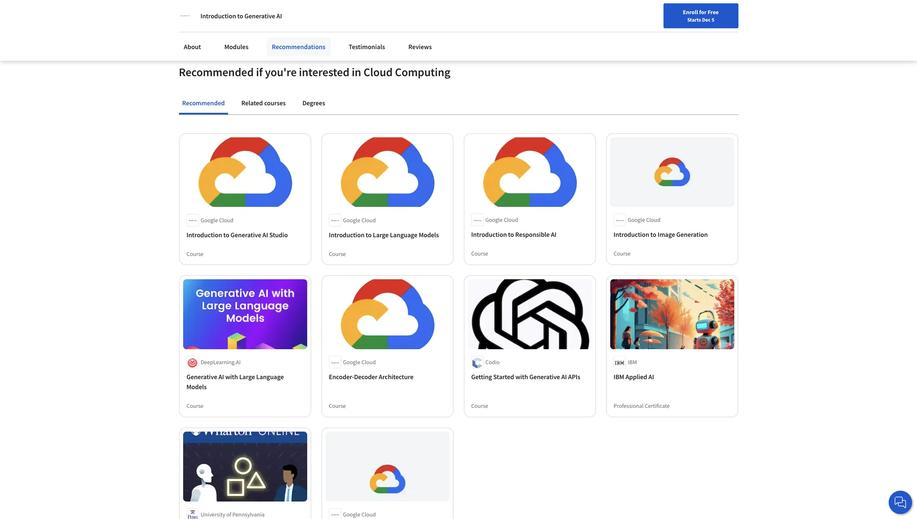 Task type: locate. For each thing, give the bounding box(es) containing it.
courses
[[264, 99, 286, 107]]

codio
[[485, 359, 500, 366]]

introduction for introduction to image generation
[[614, 230, 649, 239]]

introduction to image generation
[[614, 230, 708, 239]]

generative ai with large language models link
[[186, 372, 304, 392]]

cloud for introduction to responsible ai
[[504, 216, 518, 224]]

5
[[712, 16, 715, 23]]

getting started with generative ai apis link
[[471, 372, 589, 382]]

menu item
[[743, 8, 796, 35]]

1 vertical spatial recommended
[[182, 99, 225, 107]]

ibm for ibm
[[628, 359, 637, 366]]

1 vertical spatial ibm
[[614, 373, 624, 381]]

models inside generative ai with large language models
[[186, 383, 207, 391]]

0 horizontal spatial language
[[256, 373, 284, 381]]

applied
[[626, 373, 647, 381]]

apis
[[568, 373, 580, 381]]

with down 'deeplearning.ai'
[[225, 373, 238, 381]]

1 vertical spatial language
[[256, 373, 284, 381]]

ibm applied ai
[[614, 373, 654, 381]]

to for introduction to image generation
[[650, 230, 656, 239]]

generative down 'deeplearning.ai'
[[186, 373, 217, 381]]

modules link
[[219, 37, 254, 56]]

find your new career
[[686, 10, 738, 17]]

0 vertical spatial recommended
[[179, 64, 254, 79]]

to
[[237, 12, 243, 20], [223, 230, 229, 239], [366, 230, 372, 239], [508, 230, 514, 239], [650, 230, 656, 239]]

large
[[373, 230, 389, 239], [239, 373, 255, 381]]

google cloud for responsible
[[485, 216, 518, 224]]

0 horizontal spatial with
[[225, 373, 238, 381]]

google cloud for generative
[[201, 216, 233, 224]]

0 horizontal spatial large
[[239, 373, 255, 381]]

introduction to large language models
[[329, 230, 439, 239]]

models
[[419, 230, 439, 239], [186, 383, 207, 391]]

ai down 'deeplearning.ai'
[[218, 373, 224, 381]]

with inside generative ai with large language models
[[225, 373, 238, 381]]

recommended
[[179, 64, 254, 79], [182, 99, 225, 107]]

recommendations
[[272, 42, 326, 51]]

ai
[[277, 12, 282, 20], [262, 230, 268, 239], [551, 230, 556, 239], [218, 373, 224, 381], [561, 373, 567, 381], [649, 373, 654, 381]]

cloud for introduction to generative ai studio
[[219, 216, 233, 224]]

chat with us image
[[894, 496, 907, 509]]

introduction to responsible ai
[[471, 230, 556, 239]]

ibm applied ai link
[[614, 372, 731, 382]]

course
[[186, 250, 203, 257], [329, 250, 346, 257], [471, 250, 488, 257], [614, 250, 631, 257], [186, 402, 203, 410], [329, 402, 346, 410], [471, 402, 488, 410]]

introduction to generative ai studio
[[186, 230, 288, 239]]

google cloud for image
[[628, 216, 661, 224]]

started
[[493, 373, 514, 381]]

language inside generative ai with large language models
[[256, 373, 284, 381]]

degrees
[[303, 99, 325, 107]]

recommended for recommended
[[182, 99, 225, 107]]

professional certificate
[[614, 402, 670, 410]]

google for responsible
[[485, 216, 503, 224]]

ai left studio
[[262, 230, 268, 239]]

related courses
[[241, 99, 286, 107]]

1 horizontal spatial with
[[515, 373, 528, 381]]

0 vertical spatial models
[[419, 230, 439, 239]]

1 with from the left
[[225, 373, 238, 381]]

you're
[[265, 64, 297, 79]]

1 horizontal spatial large
[[373, 230, 389, 239]]

related
[[241, 99, 263, 107]]

1 vertical spatial models
[[186, 383, 207, 391]]

ibm up ibm applied ai
[[628, 359, 637, 366]]

course for generative ai with large language models
[[186, 402, 203, 410]]

language
[[390, 230, 417, 239], [256, 373, 284, 381]]

1 horizontal spatial models
[[419, 230, 439, 239]]

ai right applied
[[649, 373, 654, 381]]

with for ai
[[225, 373, 238, 381]]

encoder-decoder architecture
[[329, 373, 413, 381]]

ibm left applied
[[614, 373, 624, 381]]

degrees button
[[299, 93, 329, 113]]

generative inside generative ai with large language models
[[186, 373, 217, 381]]

google
[[201, 216, 218, 224], [343, 216, 360, 224], [485, 216, 503, 224], [628, 216, 645, 224], [343, 359, 360, 366], [343, 511, 360, 518]]

about
[[184, 42, 201, 51]]

generative left studio
[[230, 230, 261, 239]]

None search field
[[119, 5, 319, 22]]

0 horizontal spatial ibm
[[614, 373, 624, 381]]

modules
[[224, 42, 249, 51]]

1 horizontal spatial ibm
[[628, 359, 637, 366]]

to for introduction to large language models
[[366, 230, 372, 239]]

recommended inside button
[[182, 99, 225, 107]]

with inside "link"
[[515, 373, 528, 381]]

course for introduction to generative ai studio
[[186, 250, 203, 257]]

with right started
[[515, 373, 528, 381]]

introduction to generative ai
[[201, 12, 282, 20]]

2 with from the left
[[515, 373, 528, 381]]

cloud
[[364, 64, 393, 79], [219, 216, 233, 224], [361, 216, 376, 224], [504, 216, 518, 224], [646, 216, 661, 224], [361, 359, 376, 366], [361, 511, 376, 518]]

image
[[658, 230, 675, 239]]

encoder-decoder architecture link
[[329, 372, 446, 382]]

of
[[226, 511, 231, 518]]

ai left apis
[[561, 373, 567, 381]]

responsible
[[515, 230, 550, 239]]

0 vertical spatial ibm
[[628, 359, 637, 366]]

with
[[225, 373, 238, 381], [515, 373, 528, 381]]

generative
[[245, 12, 275, 20], [230, 230, 261, 239], [186, 373, 217, 381], [529, 373, 560, 381]]

starts
[[687, 16, 701, 23]]

generative left apis
[[529, 373, 560, 381]]

introduction
[[201, 12, 236, 20], [186, 230, 222, 239], [329, 230, 364, 239], [471, 230, 507, 239], [614, 230, 649, 239]]

ai inside "link"
[[561, 373, 567, 381]]

ibm
[[628, 359, 637, 366], [614, 373, 624, 381]]

0 horizontal spatial models
[[186, 383, 207, 391]]

1 vertical spatial large
[[239, 373, 255, 381]]

0 vertical spatial language
[[390, 230, 417, 239]]

google cloud
[[201, 216, 233, 224], [343, 216, 376, 224], [485, 216, 518, 224], [628, 216, 661, 224], [343, 359, 376, 366], [343, 511, 376, 518]]

0 vertical spatial large
[[373, 230, 389, 239]]

about link
[[179, 37, 206, 56]]

introduction to image generation link
[[614, 230, 731, 240]]

to for introduction to responsible ai
[[508, 230, 514, 239]]

certificate
[[645, 402, 670, 410]]

architecture
[[379, 373, 413, 381]]



Task type: vqa. For each thing, say whether or not it's contained in the screenshot.
into to the top
no



Task type: describe. For each thing, give the bounding box(es) containing it.
career
[[722, 10, 738, 17]]

ai up recommendations
[[277, 12, 282, 20]]

pennsylvania
[[232, 511, 264, 518]]

google for generative
[[201, 216, 218, 224]]

recommendations link
[[267, 37, 331, 56]]

to for introduction to generative ai
[[237, 12, 243, 20]]

free
[[708, 8, 719, 16]]

introduction for introduction to large language models
[[329, 230, 364, 239]]

university of pennsylvania
[[201, 511, 264, 518]]

google cloud image
[[179, 10, 191, 22]]

reviews
[[408, 42, 432, 51]]

recommended button
[[179, 93, 228, 113]]

testimonials
[[349, 42, 385, 51]]

reviews link
[[403, 37, 437, 56]]

encoder-
[[329, 373, 354, 381]]

google for large
[[343, 216, 360, 224]]

course for introduction to large language models
[[329, 250, 346, 257]]

recommendation tabs tab list
[[179, 93, 739, 114]]

testimonials link
[[344, 37, 390, 56]]

professional
[[614, 402, 644, 410]]

find
[[686, 10, 697, 17]]

1 horizontal spatial language
[[390, 230, 417, 239]]

interested
[[299, 64, 350, 79]]

for
[[699, 8, 707, 16]]

introduction to generative ai studio link
[[186, 230, 304, 240]]

new
[[710, 10, 721, 17]]

course for encoder-decoder architecture
[[329, 402, 346, 410]]

getting
[[471, 373, 492, 381]]

cloud for introduction to large language models
[[361, 216, 376, 224]]

getting started with generative ai apis
[[471, 373, 580, 381]]

introduction to responsible ai link
[[471, 230, 589, 240]]

to for introduction to generative ai studio
[[223, 230, 229, 239]]

ibm for ibm applied ai
[[614, 373, 624, 381]]

ai right responsible
[[551, 230, 556, 239]]

university
[[201, 511, 225, 518]]

computing
[[395, 64, 451, 79]]

google cloud for large
[[343, 216, 376, 224]]

generative ai with large language models
[[186, 373, 284, 391]]

studio
[[269, 230, 288, 239]]

generation
[[676, 230, 708, 239]]

your
[[698, 10, 709, 17]]

in
[[352, 64, 361, 79]]

introduction for introduction to generative ai
[[201, 12, 236, 20]]

with for started
[[515, 373, 528, 381]]

course for getting started with generative ai apis
[[471, 402, 488, 410]]

related courses button
[[238, 93, 289, 113]]

introduction for introduction to generative ai studio
[[186, 230, 222, 239]]

recommended for recommended if you're interested in cloud computing
[[179, 64, 254, 79]]

google cloud for architecture
[[343, 359, 376, 366]]

course for introduction to image generation
[[614, 250, 631, 257]]

google for architecture
[[343, 359, 360, 366]]

generative inside "link"
[[529, 373, 560, 381]]

google for image
[[628, 216, 645, 224]]

find your new career link
[[682, 8, 743, 19]]

if
[[256, 64, 263, 79]]

deeplearning.ai
[[201, 359, 241, 366]]

recommended if you're interested in cloud computing
[[179, 64, 451, 79]]

generative up "modules"
[[245, 12, 275, 20]]

dec
[[702, 16, 711, 23]]

enroll for free starts dec 5
[[683, 8, 719, 23]]

course for introduction to responsible ai
[[471, 250, 488, 257]]

cloud for introduction to image generation
[[646, 216, 661, 224]]

ai inside generative ai with large language models
[[218, 373, 224, 381]]

introduction to large language models link
[[329, 230, 446, 240]]

decoder
[[354, 373, 377, 381]]

cloud for encoder-decoder architecture
[[361, 359, 376, 366]]

enroll
[[683, 8, 698, 16]]

introduction for introduction to responsible ai
[[471, 230, 507, 239]]

large inside generative ai with large language models
[[239, 373, 255, 381]]



